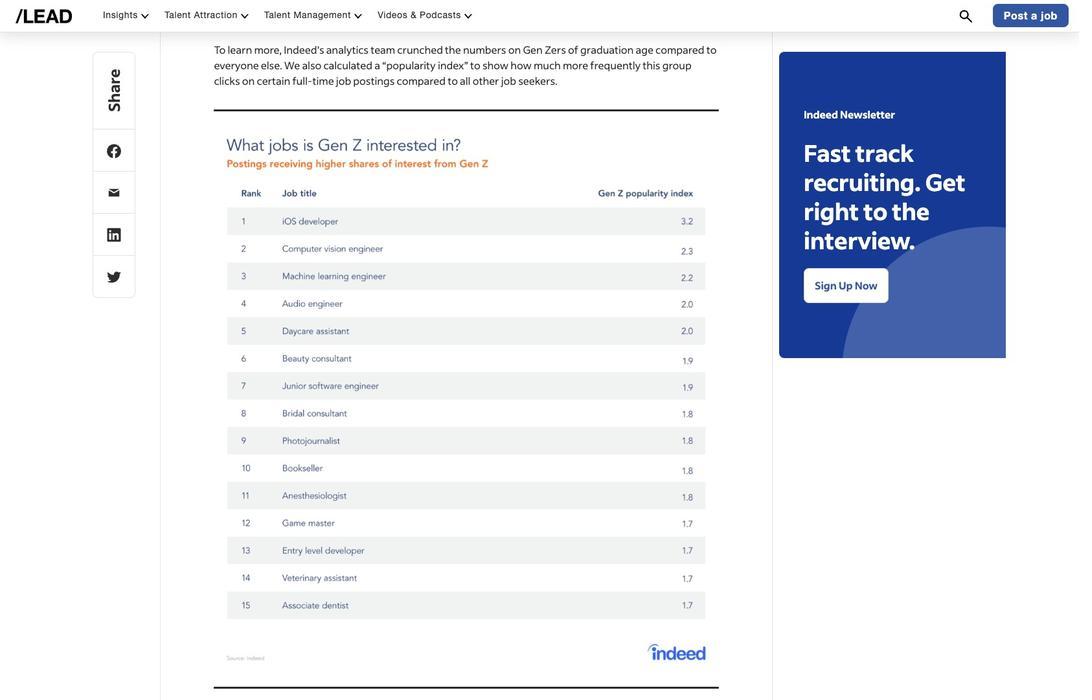 Task type: vqa. For each thing, say whether or not it's contained in the screenshot.
"MORE"
yes



Task type: locate. For each thing, give the bounding box(es) containing it.
gen up the how
[[523, 43, 543, 56]]

talent for talent attraction
[[165, 10, 191, 20]]

more,
[[254, 43, 282, 56]]

on up the how
[[509, 43, 521, 56]]

the inside to learn more, indeed's analytics team crunched the numbers on gen zers of graduation age compared to everyone else. we also calculated a "popularity index" to show how much more frequently this group clicks on certain full-time job postings compared to all other job seekers.
[[445, 43, 461, 56]]

1 horizontal spatial compared
[[656, 43, 705, 56]]

compared
[[656, 43, 705, 56], [397, 74, 446, 87]]

angle down image right insights
[[141, 12, 149, 20]]

enters
[[348, 0, 378, 10]]

icon/linkedin image
[[107, 228, 121, 242]]

0 horizontal spatial angle down image
[[241, 12, 249, 20]]

a inside to learn more, indeed's analytics team crunched the numbers on gen zers of graduation age compared to everyone else. we also calculated a "popularity index" to show how much more frequently this group clicks on certain full-time job postings compared to all other job seekers.
[[375, 58, 380, 72]]

affecting
[[634, 0, 677, 10]]

compared down "popularity
[[397, 74, 446, 87]]

gen
[[317, 0, 337, 10], [523, 43, 543, 56]]

1 horizontal spatial angle down image
[[465, 12, 473, 20]]

talent down the we
[[264, 10, 291, 20]]

compared up group
[[656, 43, 705, 56]]

1 vertical spatial compared
[[397, 74, 446, 87]]

a
[[1032, 9, 1038, 22], [375, 58, 380, 72]]

group
[[663, 58, 692, 72]]

indeed
[[804, 108, 839, 121]]

analytics
[[326, 43, 369, 56]]

management
[[294, 10, 351, 20]]

of inside so what do we see as gen z enters the workforce? how are their unique life experiences affecting the type of jobs they want?
[[214, 12, 224, 25]]

icon/linkedin button
[[93, 213, 135, 256]]

z
[[339, 0, 346, 10]]

&
[[411, 10, 417, 20]]

see
[[286, 0, 302, 10]]

0 vertical spatial a
[[1032, 9, 1038, 22]]

of up more
[[568, 43, 579, 56]]

0 horizontal spatial angle down image
[[141, 12, 149, 20]]

experiences
[[574, 0, 632, 10]]

job down calculated
[[336, 74, 351, 87]]

recruiting.
[[804, 167, 921, 197]]

share
[[104, 69, 124, 112]]

1 vertical spatial a
[[375, 58, 380, 72]]

0 horizontal spatial a
[[375, 58, 380, 72]]

want?
[[272, 12, 301, 25]]

on down everyone
[[242, 74, 255, 87]]

indeed newsletter
[[804, 108, 896, 121]]

clicks
[[214, 74, 240, 87]]

1 vertical spatial gen
[[523, 43, 543, 56]]

now
[[855, 279, 878, 292]]

also
[[302, 58, 322, 72]]

0 vertical spatial of
[[214, 12, 224, 25]]

of
[[214, 12, 224, 25], [568, 43, 579, 56]]

we
[[284, 58, 300, 72]]

search image
[[960, 9, 973, 24]]

0 horizontal spatial gen
[[317, 0, 337, 10]]

post a job
[[1004, 9, 1058, 22]]

0 horizontal spatial talent
[[165, 10, 191, 20]]

talent left attraction
[[165, 10, 191, 20]]

this
[[643, 58, 661, 72]]

1 talent from the left
[[165, 10, 191, 20]]

their
[[497, 0, 519, 10]]

0 horizontal spatial of
[[214, 12, 224, 25]]

1 horizontal spatial gen
[[523, 43, 543, 56]]

gen up management
[[317, 0, 337, 10]]

age
[[636, 43, 654, 56]]

a up postings
[[375, 58, 380, 72]]

1 horizontal spatial talent
[[264, 10, 291, 20]]

angle down image down enters
[[355, 12, 362, 20]]

1 angle down image from the left
[[241, 12, 249, 20]]

1 angle down image from the left
[[141, 12, 149, 20]]

get
[[926, 167, 966, 197]]

angle down image down how
[[465, 12, 473, 20]]

to
[[214, 43, 226, 56]]

everyone
[[214, 58, 259, 72]]

learn
[[228, 43, 252, 56]]

how
[[455, 0, 477, 10]]

2 talent from the left
[[264, 10, 291, 20]]

they
[[249, 12, 270, 25]]

0 horizontal spatial compared
[[397, 74, 446, 87]]

angle down image
[[241, 12, 249, 20], [465, 12, 473, 20]]

icon/email button
[[93, 171, 135, 214]]

are
[[479, 0, 495, 10]]

so
[[214, 0, 226, 10]]

job right the post
[[1042, 9, 1058, 22]]

to right "right"
[[864, 196, 888, 226]]

what
[[228, 0, 253, 10]]

0 vertical spatial compared
[[656, 43, 705, 56]]

1 horizontal spatial a
[[1032, 9, 1038, 22]]

1 horizontal spatial angle down image
[[355, 12, 362, 20]]

0 vertical spatial gen
[[317, 0, 337, 10]]

a right the post
[[1032, 9, 1038, 22]]

angle down image for videos & podcasts
[[465, 12, 473, 20]]

1 horizontal spatial of
[[568, 43, 579, 56]]

up
[[839, 279, 853, 292]]

the
[[381, 0, 397, 10], [679, 0, 695, 10], [445, 43, 461, 56], [893, 196, 930, 226]]

job
[[1042, 9, 1058, 22], [336, 74, 351, 87], [501, 74, 517, 87]]

on
[[509, 43, 521, 56], [242, 74, 255, 87]]

talent
[[165, 10, 191, 20], [264, 10, 291, 20]]

to
[[707, 43, 717, 56], [471, 58, 481, 72], [448, 74, 458, 87], [864, 196, 888, 226]]

talent management
[[264, 10, 351, 20]]

sign
[[815, 279, 837, 292]]

1 vertical spatial of
[[568, 43, 579, 56]]

attraction
[[194, 10, 238, 20]]

the down track
[[893, 196, 930, 226]]

job down the how
[[501, 74, 517, 87]]

type
[[697, 0, 719, 10]]

0 horizontal spatial on
[[242, 74, 255, 87]]

angle down image for talent management
[[355, 12, 362, 20]]

1 horizontal spatial on
[[509, 43, 521, 56]]

2 angle down image from the left
[[355, 12, 362, 20]]

of down so
[[214, 12, 224, 25]]

right
[[804, 196, 859, 226]]

path button
[[93, 255, 135, 298]]

1 vertical spatial on
[[242, 74, 255, 87]]

angle down image down 'what'
[[241, 12, 249, 20]]

the left the type
[[679, 0, 695, 10]]

2 angle down image from the left
[[465, 12, 473, 20]]

angle down image
[[141, 12, 149, 20], [355, 12, 362, 20]]

talent attraction
[[165, 10, 238, 20]]

the up index"
[[445, 43, 461, 56]]

much
[[534, 58, 561, 72]]

0 vertical spatial on
[[509, 43, 521, 56]]

numbers
[[463, 43, 506, 56]]

do
[[255, 0, 268, 10]]



Task type: describe. For each thing, give the bounding box(es) containing it.
fast track recruiting. get right to the interview.
[[804, 138, 966, 255]]

crunched
[[398, 43, 443, 56]]

/lead image
[[16, 9, 72, 23]]

the inside fast track recruiting. get right to the interview.
[[893, 196, 930, 226]]

how
[[511, 58, 532, 72]]

angle down image for insights
[[141, 12, 149, 20]]

to inside fast track recruiting. get right to the interview.
[[864, 196, 888, 226]]

certain
[[257, 74, 291, 87]]

indeed's
[[284, 43, 324, 56]]

else.
[[261, 58, 282, 72]]

workforce?
[[399, 0, 453, 10]]

to learn more, indeed's analytics team crunched the numbers on gen zers of graduation age compared to everyone else. we also calculated a "popularity index" to show how much more frequently this group clicks on certain full-time job postings compared to all other job seekers.
[[214, 43, 717, 87]]

0 horizontal spatial job
[[336, 74, 351, 87]]

sign up now
[[815, 279, 878, 292]]

post a job link
[[993, 4, 1069, 28]]

full-
[[293, 74, 313, 87]]

frequently
[[591, 58, 641, 72]]

1 horizontal spatial job
[[501, 74, 517, 87]]

the up the videos
[[381, 0, 397, 10]]

gen inside to learn more, indeed's analytics team crunched the numbers on gen zers of graduation age compared to everyone else. we also calculated a "popularity index" to show how much more frequently this group clicks on certain full-time job postings compared to all other job seekers.
[[523, 43, 543, 56]]

angle down image for talent attraction
[[241, 12, 249, 20]]

2 horizontal spatial job
[[1042, 9, 1058, 22]]

search button
[[953, 0, 980, 32]]

icon/facebook button
[[93, 129, 135, 172]]

sign up now link
[[804, 268, 889, 303]]

other
[[473, 74, 499, 87]]

seekers.
[[519, 74, 558, 87]]

newsletter
[[841, 108, 896, 121]]

to left all
[[448, 74, 458, 87]]

videos & podcasts
[[378, 10, 461, 20]]

to down numbers
[[471, 58, 481, 72]]

videos
[[378, 10, 408, 20]]

interview.
[[804, 226, 916, 255]]

the top 15 jobs gen zers are interested in, and their popularity index score. image
[[214, 104, 719, 695]]

postings
[[353, 74, 395, 87]]

of inside to learn more, indeed's analytics team crunched the numbers on gen zers of graduation age compared to everyone else. we also calculated a "popularity index" to show how much more frequently this group clicks on certain full-time job postings compared to all other job seekers.
[[568, 43, 579, 56]]

gen inside so what do we see as gen z enters the workforce? how are their unique life experiences affecting the type of jobs they want?
[[317, 0, 337, 10]]

show
[[483, 58, 509, 72]]

podcasts
[[420, 10, 461, 20]]

so what do we see as gen z enters the workforce? how are their unique life experiences affecting the type of jobs they want?
[[214, 0, 719, 25]]

icon/email image
[[107, 186, 121, 200]]

we
[[270, 0, 284, 10]]

jobs
[[226, 12, 247, 25]]

track
[[856, 138, 915, 168]]

index"
[[438, 58, 468, 72]]

team
[[371, 43, 395, 56]]

as
[[304, 0, 315, 10]]

time
[[313, 74, 334, 87]]

life
[[557, 0, 572, 10]]

graduation
[[581, 43, 634, 56]]

zers
[[545, 43, 566, 56]]

calculated
[[324, 58, 373, 72]]

icon/facebook image
[[107, 144, 121, 159]]

"popularity
[[382, 58, 436, 72]]

talent for talent management
[[264, 10, 291, 20]]

more
[[563, 58, 589, 72]]

unique
[[522, 0, 555, 10]]

fast
[[804, 138, 851, 168]]

to down the type
[[707, 43, 717, 56]]

post
[[1004, 9, 1029, 22]]

insights
[[103, 10, 138, 20]]

all
[[460, 74, 471, 87]]

path image
[[107, 270, 121, 284]]



